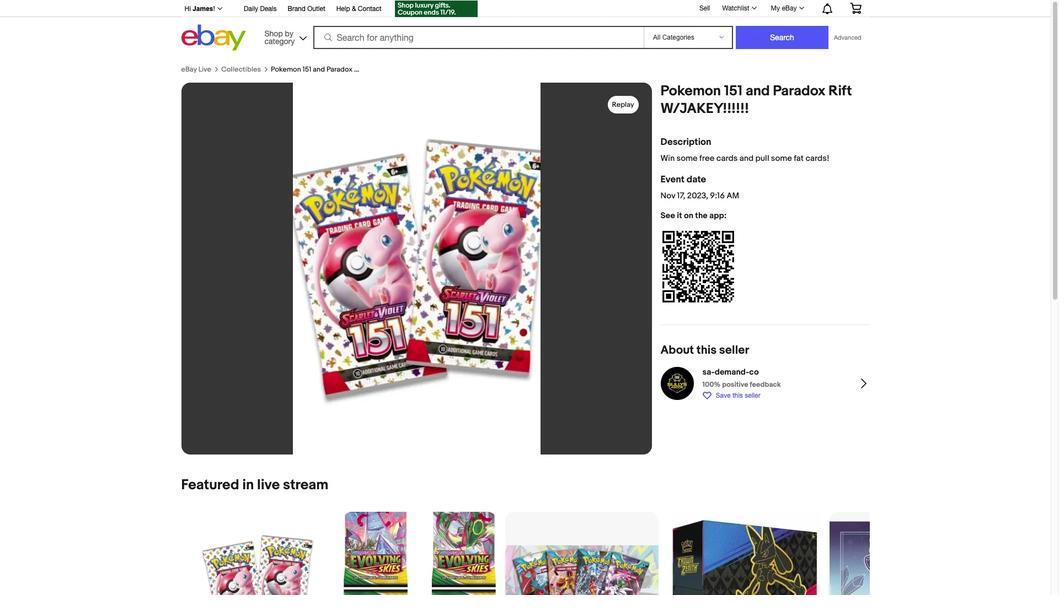Task type: locate. For each thing, give the bounding box(es) containing it.
None submit
[[736, 26, 829, 49]]

feedback
[[750, 381, 781, 389]]

1 vertical spatial w/jakey!!!!!!
[[661, 100, 749, 117]]

1 horizontal spatial w/jakey!!!!!!
[[661, 100, 749, 117]]

1 vertical spatial seller
[[745, 392, 761, 400]]

event date nov 17, 2023, 9:16 am
[[661, 174, 739, 201]]

0 horizontal spatial 151
[[303, 65, 311, 74]]

watchlist
[[722, 4, 749, 12]]

0 vertical spatial ebay
[[782, 4, 797, 12]]

1 horizontal spatial rift
[[829, 83, 852, 100]]

and
[[313, 65, 325, 74], [746, 83, 770, 100], [740, 153, 754, 164]]

Search for anything text field
[[315, 27, 642, 48]]

w/jakey!!!!!! inside the pokemon 151 and paradox rift w/jakey!!!!!!
[[661, 100, 749, 117]]

shop by category
[[265, 29, 295, 46]]

help
[[336, 5, 350, 13]]

date
[[687, 174, 706, 185]]

rift
[[354, 65, 365, 74], [829, 83, 852, 100]]

sell link
[[694, 4, 715, 12]]

about this seller
[[661, 344, 749, 358]]

see it on the app:
[[661, 211, 727, 221]]

event
[[661, 174, 685, 185]]

0 vertical spatial 151
[[303, 65, 311, 74]]

0 horizontal spatial rift
[[354, 65, 365, 74]]

1 horizontal spatial 151
[[724, 83, 743, 100]]

pokemon up description
[[661, 83, 721, 100]]

featured in live stream
[[181, 477, 328, 494]]

description win some free cards and pull some fat cards!
[[661, 137, 829, 164]]

fat
[[794, 153, 804, 164]]

paradox inside the pokemon 151 and paradox rift w/jakey!!!!!!
[[773, 83, 825, 100]]

description
[[661, 137, 711, 148]]

some down description
[[677, 153, 698, 164]]

ebay right my
[[782, 4, 797, 12]]

hi
[[185, 5, 191, 13]]

0 vertical spatial rift
[[354, 65, 365, 74]]

2 some from the left
[[771, 153, 792, 164]]

collectibles link
[[221, 65, 261, 74]]

0 horizontal spatial some
[[677, 153, 698, 164]]

advanced
[[834, 34, 861, 41]]

pokemon 151 and paradox rift w/jakey!!!!!!
[[271, 65, 411, 74], [661, 83, 852, 117]]

my ebay link
[[765, 2, 809, 15]]

seller up demand-
[[719, 344, 749, 358]]

1 vertical spatial pokemon 151 and paradox rift w/jakey!!!!!!
[[661, 83, 852, 117]]

1 vertical spatial this
[[733, 392, 743, 400]]

live
[[198, 65, 211, 74]]

none submit inside shop by category banner
[[736, 26, 829, 49]]

seller
[[719, 344, 749, 358], [745, 392, 761, 400]]

pokemon down category
[[271, 65, 301, 74]]

0 horizontal spatial paradox
[[327, 65, 353, 74]]

seller down feedback
[[745, 392, 761, 400]]

and inside the pokemon 151 and paradox rift w/jakey!!!!!!
[[746, 83, 770, 100]]

17,
[[677, 191, 685, 201]]

1 vertical spatial paradox
[[773, 83, 825, 100]]

1 horizontal spatial pokemon
[[661, 83, 721, 100]]

see
[[661, 211, 675, 221]]

1 vertical spatial pokemon
[[661, 83, 721, 100]]

save
[[716, 392, 731, 400]]

1 vertical spatial ebay
[[181, 65, 197, 74]]

paradox
[[327, 65, 353, 74], [773, 83, 825, 100]]

live
[[257, 477, 280, 494]]

pokemon
[[271, 65, 301, 74], [661, 83, 721, 100]]

1 vertical spatial rift
[[829, 83, 852, 100]]

sa demand co image
[[661, 367, 694, 400]]

1 vertical spatial and
[[746, 83, 770, 100]]

some left the fat
[[771, 153, 792, 164]]

by
[[285, 29, 293, 38]]

1 horizontal spatial ebay
[[782, 4, 797, 12]]

0 horizontal spatial ebay
[[181, 65, 197, 74]]

qrcode image
[[661, 229, 736, 304]]

daily deals
[[244, 5, 277, 13]]

1 horizontal spatial this
[[733, 392, 743, 400]]

replay
[[612, 100, 634, 109]]

sa-
[[703, 367, 715, 378]]

w/jakey!!!!!!
[[367, 65, 411, 74], [661, 100, 749, 117]]

some
[[677, 153, 698, 164], [771, 153, 792, 164]]

this
[[697, 344, 717, 358], [733, 392, 743, 400]]

get the coupon image
[[395, 1, 477, 17]]

0 horizontal spatial this
[[697, 344, 717, 358]]

this up sa-
[[697, 344, 717, 358]]

ebay
[[782, 4, 797, 12], [181, 65, 197, 74]]

seller inside sa-demand-co 100% positive feedback save this seller
[[745, 392, 761, 400]]

hi james !
[[185, 5, 215, 13]]

0 horizontal spatial pokemon 151 and paradox rift w/jakey!!!!!!
[[271, 65, 411, 74]]

save this seller button
[[703, 392, 761, 400]]

0 vertical spatial this
[[697, 344, 717, 358]]

stream
[[283, 477, 328, 494]]

shop
[[265, 29, 283, 38]]

0 vertical spatial pokemon
[[271, 65, 301, 74]]

pull
[[755, 153, 769, 164]]

this inside sa-demand-co 100% positive feedback save this seller
[[733, 392, 743, 400]]

0 vertical spatial w/jakey!!!!!!
[[367, 65, 411, 74]]

it
[[677, 211, 682, 221]]

1 vertical spatial 151
[[724, 83, 743, 100]]

ebay left live
[[181, 65, 197, 74]]

1 horizontal spatial some
[[771, 153, 792, 164]]

1 horizontal spatial paradox
[[773, 83, 825, 100]]

this down positive
[[733, 392, 743, 400]]

151
[[303, 65, 311, 74], [724, 83, 743, 100]]

0 vertical spatial seller
[[719, 344, 749, 358]]

2023,
[[687, 191, 708, 201]]

2 vertical spatial and
[[740, 153, 754, 164]]

daily
[[244, 5, 258, 13]]

10 packs of paradox rift live show only image
[[506, 546, 659, 596]]

positive
[[722, 381, 748, 389]]

5 packs of pokemon 151  live show only image
[[181, 512, 335, 596]]

app:
[[709, 211, 727, 221]]

1 some from the left
[[677, 153, 698, 164]]

0 vertical spatial and
[[313, 65, 325, 74]]

!
[[213, 5, 215, 13]]

1 horizontal spatial pokemon 151 and paradox rift w/jakey!!!!!!
[[661, 83, 852, 117]]

my
[[771, 4, 780, 12]]



Task type: describe. For each thing, give the bounding box(es) containing it.
category
[[265, 37, 295, 46]]

9:16
[[710, 191, 725, 201]]

daily deals link
[[244, 3, 277, 15]]

cards
[[717, 153, 738, 164]]

your shopping cart image
[[849, 3, 862, 14]]

help & contact
[[336, 5, 381, 13]]

watchlist link
[[716, 2, 762, 15]]

pokemon tcg silver tempest elite trainer box live show only image
[[830, 522, 983, 596]]

pokemon 151 and paradox rift w/jakey!!!!!! link
[[271, 65, 411, 74]]

pokémon tcg: crown zenith elite trainer box - 10 packs live show only image
[[668, 512, 821, 596]]

account navigation
[[178, 0, 870, 19]]

shop by category button
[[260, 25, 309, 48]]

0 vertical spatial pokemon 151 and paradox rift w/jakey!!!!!!
[[271, 65, 411, 74]]

the
[[695, 211, 708, 221]]

in
[[242, 477, 254, 494]]

151 inside the pokemon 151 and paradox rift w/jakey!!!!!!
[[724, 83, 743, 100]]

my ebay
[[771, 4, 797, 12]]

sa-demand-co 100% positive feedback save this seller
[[703, 367, 781, 400]]

and inside description win some free cards and pull some fat cards!
[[740, 153, 754, 164]]

0 vertical spatial paradox
[[327, 65, 353, 74]]

100%
[[703, 381, 721, 389]]

co
[[749, 367, 759, 378]]

0 horizontal spatial pokemon
[[271, 65, 301, 74]]

win
[[661, 153, 675, 164]]

evolving skies x4 pack bundle [ebaylive show only] image
[[343, 470, 497, 596]]

brand outlet
[[288, 5, 325, 13]]

demand-
[[715, 367, 749, 378]]

shop by category banner
[[178, 0, 870, 65]]

sell
[[699, 4, 710, 12]]

help & contact link
[[336, 3, 381, 15]]

on
[[684, 211, 693, 221]]

ebay live
[[181, 65, 211, 74]]

am
[[727, 191, 739, 201]]

cards!
[[806, 153, 829, 164]]

about
[[661, 344, 694, 358]]

featured
[[181, 477, 239, 494]]

&
[[352, 5, 356, 13]]

outlet
[[307, 5, 325, 13]]

nov
[[661, 191, 675, 201]]

brand
[[288, 5, 306, 13]]

collectibles
[[221, 65, 261, 74]]

deals
[[260, 5, 277, 13]]

ebay inside "account" navigation
[[782, 4, 797, 12]]

free
[[700, 153, 715, 164]]

rift inside the pokemon 151 and paradox rift w/jakey!!!!!!
[[829, 83, 852, 100]]

brand outlet link
[[288, 3, 325, 15]]

0 horizontal spatial w/jakey!!!!!!
[[367, 65, 411, 74]]

ebay live link
[[181, 65, 211, 74]]

contact
[[358, 5, 381, 13]]

james
[[193, 5, 213, 13]]

advanced link
[[829, 26, 867, 49]]



Task type: vqa. For each thing, say whether or not it's contained in the screenshot.
Replay
yes



